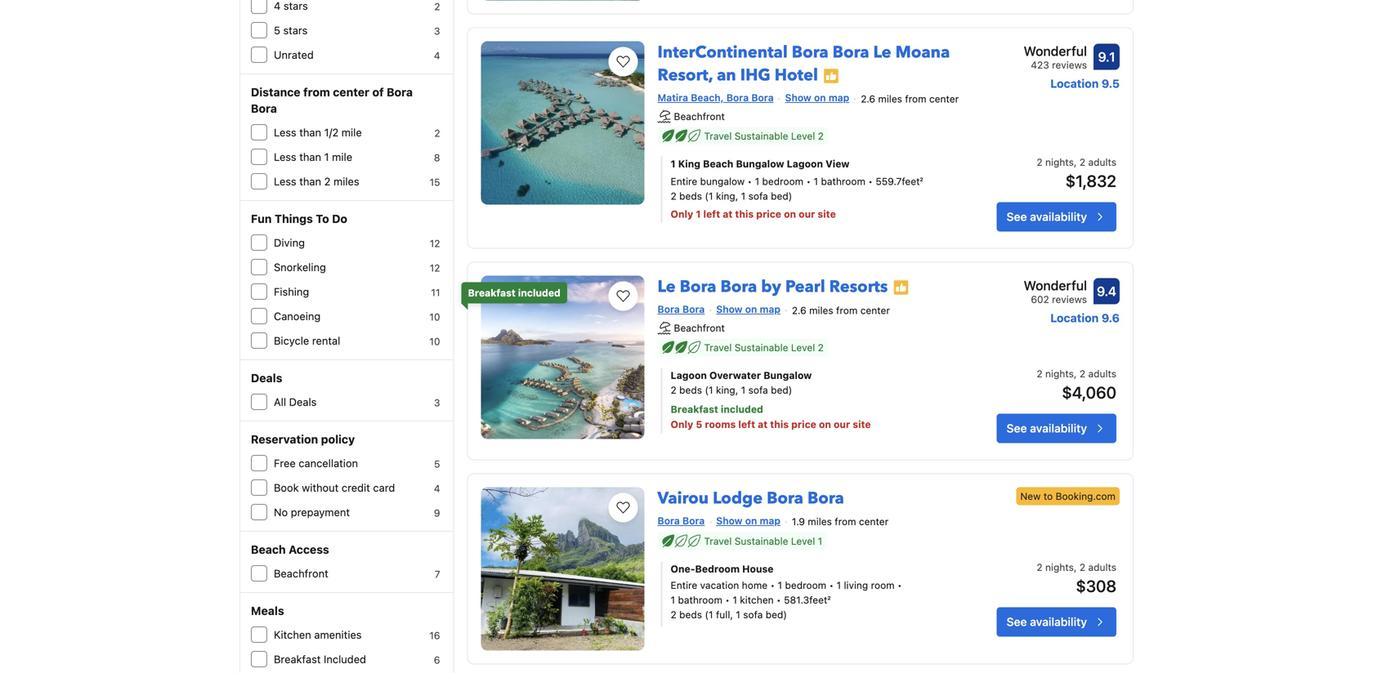 Task type: vqa. For each thing, say whether or not it's contained in the screenshot.
"(1" to the middle
yes



Task type: locate. For each thing, give the bounding box(es) containing it.
fun
[[251, 212, 272, 226]]

2 wonderful from the top
[[1024, 278, 1087, 293]]

0 vertical spatial see
[[1007, 210, 1027, 224]]

wonderful for intercontinental bora bora le moana resort, an ihg hotel
[[1024, 43, 1087, 59]]

bed) down lagoon overwater bungalow link
[[771, 384, 793, 396]]

0 vertical spatial mile
[[342, 126, 362, 139]]

2 vertical spatial than
[[299, 175, 321, 188]]

bedroom inside the one-bedroom house entire vacation home • 1 bedroom • 1 living room • 1 bathroom • 1 kitchen • 581.3feet² 2 beds (1 full, 1 sofa bed)
[[785, 580, 827, 592]]

location 9.5
[[1051, 77, 1120, 90]]

, inside 2 nights , 2 adults $1,832
[[1074, 157, 1077, 168]]

0 vertical spatial than
[[299, 126, 321, 139]]

travel sustainable level 2
[[704, 130, 824, 142], [704, 342, 824, 353]]

than for 1/2
[[299, 126, 321, 139]]

1 vertical spatial see
[[1007, 422, 1027, 435]]

adults
[[1089, 157, 1117, 168], [1089, 368, 1117, 380], [1089, 562, 1117, 574]]

1 vertical spatial nights
[[1046, 368, 1074, 380]]

fun things to do
[[251, 212, 347, 226]]

location down the wonderful 423 reviews
[[1051, 77, 1099, 90]]

lodge
[[713, 487, 763, 510]]

wonderful up 602
[[1024, 278, 1087, 293]]

reviews up location 9.5
[[1052, 59, 1087, 71]]

sofa inside "lagoon overwater bungalow 2 beds (1 king, 1 sofa bed) breakfast included only 5 rooms left at this price on our site"
[[749, 384, 768, 396]]

adults up $4,060
[[1089, 368, 1117, 380]]

1 vertical spatial mile
[[332, 151, 352, 163]]

sustainable up 1 king beach bungalow lagoon view link
[[735, 130, 789, 142]]

1 horizontal spatial bathroom
[[821, 176, 866, 187]]

show down le bora bora by pearl resorts
[[716, 304, 743, 315]]

(1 down the overwater
[[705, 384, 713, 396]]

deals up all
[[251, 372, 282, 385]]

breakfast down kitchen
[[274, 654, 321, 666]]

0 horizontal spatial le
[[658, 276, 676, 298]]

0 vertical spatial bungalow
[[736, 158, 785, 170]]

3 see availability link from the top
[[997, 608, 1117, 637]]

, up $308
[[1074, 562, 1077, 574]]

1 vertical spatial availability
[[1030, 422, 1087, 435]]

0 horizontal spatial bathroom
[[678, 595, 723, 606]]

bedroom inside 1 king beach bungalow lagoon view entire bungalow • 1 bedroom • 1 bathroom • 559.7feet² 2 beds (1 king, 1 sofa bed) only 1 left at this price on our site
[[762, 176, 804, 187]]

book without credit card
[[274, 482, 395, 494]]

map for le
[[829, 92, 850, 104]]

0 horizontal spatial our
[[799, 208, 815, 220]]

on down vairou lodge bora bora
[[745, 515, 757, 527]]

see availability
[[1007, 210, 1087, 224], [1007, 422, 1087, 435], [1007, 616, 1087, 629]]

king, down the overwater
[[716, 384, 739, 396]]

1 horizontal spatial at
[[758, 419, 768, 430]]

1 beds from the top
[[680, 190, 702, 202]]

0 vertical spatial our
[[799, 208, 815, 220]]

2 nights from the top
[[1046, 368, 1074, 380]]

1 vertical spatial bedroom
[[785, 580, 827, 592]]

1 10 from the top
[[430, 312, 440, 323]]

0 vertical spatial 10
[[430, 312, 440, 323]]

3 (1 from the top
[[705, 610, 713, 621]]

1 horizontal spatial beach
[[703, 158, 734, 170]]

travel up bedroom
[[704, 536, 732, 547]]

1 availability from the top
[[1030, 210, 1087, 224]]

1 king beach bungalow lagoon view link
[[671, 157, 947, 171]]

availability down 2 nights , 2 adults $308
[[1030, 616, 1087, 629]]

left
[[704, 208, 720, 220], [739, 419, 756, 430]]

3 adults from the top
[[1089, 562, 1117, 574]]

new
[[1021, 491, 1041, 502]]

1 travel from the top
[[704, 130, 732, 142]]

1 vertical spatial travel sustainable level 2
[[704, 342, 824, 353]]

location for intercontinental bora bora le moana resort, an ihg hotel
[[1051, 77, 1099, 90]]

1 than from the top
[[299, 126, 321, 139]]

our inside "lagoon overwater bungalow 2 beds (1 king, 1 sofa bed) breakfast included only 5 rooms left at this price on our site"
[[834, 419, 850, 430]]

1 see availability link from the top
[[997, 202, 1117, 232]]

9.5
[[1102, 77, 1120, 90]]

7
[[435, 569, 440, 581]]

2 4 from the top
[[434, 483, 440, 495]]

3 for 5 stars
[[434, 25, 440, 37]]

5
[[274, 24, 280, 36], [696, 419, 703, 430], [434, 459, 440, 470]]

travel for le bora bora by pearl resorts
[[704, 342, 732, 353]]

availability for le bora bora by pearl resorts
[[1030, 422, 1087, 435]]

lagoon left view
[[787, 158, 823, 170]]

bungalow inside "lagoon overwater bungalow 2 beds (1 king, 1 sofa bed) breakfast included only 5 rooms left at this price on our site"
[[764, 370, 812, 381]]

map down this property is part of our preferred partner program. it's committed to providing excellent service and good value. it'll pay us a higher commission if you make a booking. icon
[[829, 92, 850, 104]]

1 vertical spatial see availability
[[1007, 422, 1087, 435]]

2 availability from the top
[[1030, 422, 1087, 435]]

less up less than 1 mile
[[274, 126, 297, 139]]

availability down 2 nights , 2 adults $1,832
[[1030, 210, 1087, 224]]

bicycle rental
[[274, 335, 340, 347]]

beachfront up the overwater
[[674, 322, 725, 334]]

breakfast up rooms
[[671, 404, 719, 415]]

center left of
[[333, 85, 370, 99]]

than down less than 1 mile
[[299, 175, 321, 188]]

price down lagoon overwater bungalow link
[[792, 419, 817, 430]]

1 vertical spatial (1
[[705, 384, 713, 396]]

1 horizontal spatial our
[[834, 419, 850, 430]]

2 adults from the top
[[1089, 368, 1117, 380]]

3 , from the top
[[1074, 562, 1077, 574]]

le bora bora by pearl resorts
[[658, 276, 888, 298]]

0 vertical spatial le
[[874, 41, 892, 64]]

beachfront
[[674, 111, 725, 122], [674, 322, 725, 334], [274, 568, 328, 580]]

sofa down the overwater
[[749, 384, 768, 396]]

from down moana
[[905, 93, 927, 105]]

1 bora bora from the top
[[658, 304, 705, 315]]

show for le
[[716, 304, 743, 315]]

than for 1
[[299, 151, 321, 163]]

1 vertical spatial level
[[791, 342, 815, 353]]

wonderful up 423
[[1024, 43, 1087, 59]]

from right the 1.9
[[835, 516, 856, 528]]

0 vertical spatial 3
[[434, 25, 440, 37]]

0 vertical spatial wonderful element
[[1024, 41, 1087, 61]]

reviews inside the 'wonderful 602 reviews'
[[1052, 294, 1087, 305]]

less down less than 1 mile
[[274, 175, 297, 188]]

nights for intercontinental bora bora le moana resort, an ihg hotel
[[1046, 157, 1074, 168]]

1 see availability from the top
[[1007, 210, 1087, 224]]

only left rooms
[[671, 419, 694, 430]]

9.1
[[1098, 49, 1116, 65]]

free cancellation
[[274, 457, 358, 470]]

see availability for le bora bora by pearl resorts
[[1007, 422, 1087, 435]]

beds inside "lagoon overwater bungalow 2 beds (1 king, 1 sofa bed) breakfast included only 5 rooms left at this price on our site"
[[680, 384, 702, 396]]

2 see from the top
[[1007, 422, 1027, 435]]

to
[[316, 212, 329, 226]]

0 vertical spatial (1
[[705, 190, 713, 202]]

2 3 from the top
[[434, 397, 440, 409]]

3 level from the top
[[791, 536, 815, 547]]

1 vertical spatial left
[[739, 419, 756, 430]]

lagoon inside 1 king beach bungalow lagoon view entire bungalow • 1 bedroom • 1 bathroom • 559.7feet² 2 beds (1 king, 1 sofa bed) only 1 left at this price on our site
[[787, 158, 823, 170]]

adults inside 2 nights , 2 adults $4,060
[[1089, 368, 1117, 380]]

from up less than 1/2 mile
[[303, 85, 330, 99]]

1 vertical spatial only
[[671, 419, 694, 430]]

3 nights from the top
[[1046, 562, 1074, 574]]

travel down matira beach, bora bora
[[704, 130, 732, 142]]

less than 1/2 mile
[[274, 126, 362, 139]]

king, inside "lagoon overwater bungalow 2 beds (1 king, 1 sofa bed) breakfast included only 5 rooms left at this price on our site"
[[716, 384, 739, 396]]

1 adults from the top
[[1089, 157, 1117, 168]]

travel sustainable level 2 for resorts
[[704, 342, 824, 353]]

0 vertical spatial level
[[791, 130, 815, 142]]

0 horizontal spatial breakfast
[[274, 654, 321, 666]]

sofa
[[749, 190, 768, 202], [749, 384, 768, 396], [743, 610, 763, 621]]

travel for intercontinental bora bora le moana resort, an ihg hotel
[[704, 130, 732, 142]]

site
[[818, 208, 836, 220], [853, 419, 871, 430]]

0 vertical spatial sofa
[[749, 190, 768, 202]]

1 vertical spatial bora bora
[[658, 515, 705, 527]]

1 horizontal spatial price
[[792, 419, 817, 430]]

at inside 1 king beach bungalow lagoon view entire bungalow • 1 bedroom • 1 bathroom • 559.7feet² 2 beds (1 king, 1 sofa bed) only 1 left at this price on our site
[[723, 208, 733, 220]]

2 horizontal spatial breakfast
[[671, 404, 719, 415]]

sustainable up the overwater
[[735, 342, 789, 353]]

1
[[324, 151, 329, 163], [671, 158, 676, 170], [755, 176, 760, 187], [814, 176, 819, 187], [741, 190, 746, 202], [696, 208, 701, 220], [741, 384, 746, 396], [818, 536, 823, 547], [778, 580, 783, 592], [837, 580, 841, 592], [671, 595, 675, 606], [733, 595, 737, 606], [736, 610, 741, 621]]

2.6
[[861, 93, 876, 105], [792, 305, 807, 316]]

this
[[735, 208, 754, 220], [770, 419, 789, 430]]

3 sustainable from the top
[[735, 536, 789, 547]]

3 see availability from the top
[[1007, 616, 1087, 629]]

nights inside 2 nights , 2 adults $4,060
[[1046, 368, 1074, 380]]

1 4 from the top
[[434, 50, 440, 61]]

2 than from the top
[[299, 151, 321, 163]]

2 level from the top
[[791, 342, 815, 353]]

1 vertical spatial 12
[[430, 262, 440, 274]]

reservation policy
[[251, 433, 355, 446]]

2 travel from the top
[[704, 342, 732, 353]]

only down the king
[[671, 208, 694, 220]]

0 vertical spatial bathroom
[[821, 176, 866, 187]]

by
[[761, 276, 782, 298]]

bora
[[792, 41, 829, 64], [833, 41, 870, 64], [387, 85, 413, 99], [727, 92, 749, 104], [752, 92, 774, 104], [251, 102, 277, 115], [680, 276, 717, 298], [721, 276, 757, 298], [658, 304, 680, 315], [683, 304, 705, 315], [767, 487, 804, 510], [808, 487, 844, 510], [658, 515, 680, 527], [683, 515, 705, 527]]

lagoon overwater bungalow link
[[671, 368, 947, 383]]

less for less than 1 mile
[[274, 151, 297, 163]]

nights down "new to booking.com"
[[1046, 562, 1074, 574]]

•
[[748, 176, 752, 187], [807, 176, 811, 187], [869, 176, 873, 187], [771, 580, 775, 592], [829, 580, 834, 592], [898, 580, 902, 592], [725, 595, 730, 606], [777, 595, 781, 606]]

,
[[1074, 157, 1077, 168], [1074, 368, 1077, 380], [1074, 562, 1077, 574]]

map for by
[[760, 304, 781, 315]]

show on map for le
[[785, 92, 850, 104]]

2.6 down the 'intercontinental bora bora le moana resort, an ihg hotel'
[[861, 93, 876, 105]]

2 vertical spatial see availability
[[1007, 616, 1087, 629]]

adults up $308
[[1089, 562, 1117, 574]]

1 only from the top
[[671, 208, 694, 220]]

(1 down bungalow
[[705, 190, 713, 202]]

2 , from the top
[[1074, 368, 1077, 380]]

1 vertical spatial king,
[[716, 384, 739, 396]]

level up 1 king beach bungalow lagoon view link
[[791, 130, 815, 142]]

wonderful element up location 9.6
[[1024, 276, 1087, 296]]

0 vertical spatial left
[[704, 208, 720, 220]]

1 vertical spatial location
[[1051, 311, 1099, 325]]

sustainable
[[735, 130, 789, 142], [735, 342, 789, 353], [735, 536, 789, 547]]

this property is part of our preferred partner program. it's committed to providing excellent service and good value. it'll pay us a higher commission if you make a booking. image for pearl
[[893, 280, 909, 296]]

4 for book without credit card
[[434, 483, 440, 495]]

2 vertical spatial travel
[[704, 536, 732, 547]]

on down 1 king beach bungalow lagoon view link
[[784, 208, 796, 220]]

left down bungalow
[[704, 208, 720, 220]]

0 vertical spatial sustainable
[[735, 130, 789, 142]]

lagoon overwater bungalow 2 beds (1 king, 1 sofa bed) breakfast included only 5 rooms left at this price on our site
[[671, 370, 871, 430]]

living
[[844, 580, 868, 592]]

show down 'hotel'
[[785, 92, 812, 104]]

2 12 from the top
[[430, 262, 440, 274]]

2.6 miles from center for pearl
[[792, 305, 890, 316]]

1 location from the top
[[1051, 77, 1099, 90]]

show on map down by
[[716, 304, 781, 315]]

entire down the king
[[671, 176, 698, 187]]

1 horizontal spatial included
[[721, 404, 764, 415]]

1 horizontal spatial 2.6
[[861, 93, 876, 105]]

1 horizontal spatial left
[[739, 419, 756, 430]]

1 vertical spatial bungalow
[[764, 370, 812, 381]]

2 (1 from the top
[[705, 384, 713, 396]]

0 horizontal spatial included
[[518, 287, 561, 299]]

1 vertical spatial less
[[274, 151, 297, 163]]

0 horizontal spatial this
[[735, 208, 754, 220]]

1 vertical spatial 2.6 miles from center
[[792, 305, 890, 316]]

adults up $1,832
[[1089, 157, 1117, 168]]

3 see from the top
[[1007, 616, 1027, 629]]

2 nights , 2 adults $4,060
[[1037, 368, 1117, 402]]

2 vertical spatial see
[[1007, 616, 1027, 629]]

0 vertical spatial at
[[723, 208, 733, 220]]

wonderful
[[1024, 43, 1087, 59], [1024, 278, 1087, 293]]

intercontinental bora bora le moana resort, an ihg hotel image
[[481, 41, 645, 205]]

1 vertical spatial sofa
[[749, 384, 768, 396]]

3 for all deals
[[434, 397, 440, 409]]

0 horizontal spatial left
[[704, 208, 720, 220]]

see for le bora bora by pearl resorts
[[1007, 422, 1027, 435]]

2 wonderful element from the top
[[1024, 276, 1087, 296]]

5 for 5 stars
[[274, 24, 280, 36]]

2 10 from the top
[[430, 336, 440, 347]]

2 vertical spatial map
[[760, 515, 781, 527]]

3 than from the top
[[299, 175, 321, 188]]

12 for snorkeling
[[430, 262, 440, 274]]

0 horizontal spatial beach
[[251, 543, 286, 557]]

9
[[434, 508, 440, 519]]

5 left stars
[[274, 24, 280, 36]]

1 vertical spatial at
[[758, 419, 768, 430]]

bed) down the kitchen
[[766, 610, 787, 621]]

policy
[[321, 433, 355, 446]]

bungalow up bungalow
[[736, 158, 785, 170]]

travel sustainable level 2 up the overwater
[[704, 342, 824, 353]]

this property is part of our preferred partner program. it's committed to providing excellent service and good value. it'll pay us a higher commission if you make a booking. image for moana
[[823, 68, 840, 84]]

1 see from the top
[[1007, 210, 1027, 224]]

1 travel sustainable level 2 from the top
[[704, 130, 824, 142]]

2 only from the top
[[671, 419, 694, 430]]

1/2
[[324, 126, 339, 139]]

1 12 from the top
[[430, 238, 440, 249]]

2 vertical spatial show on map
[[716, 515, 781, 527]]

reviews for intercontinental bora bora le moana resort, an ihg hotel
[[1052, 59, 1087, 71]]

adults inside 2 nights , 2 adults $1,832
[[1089, 157, 1117, 168]]

0 horizontal spatial lagoon
[[671, 370, 707, 381]]

bathroom down view
[[821, 176, 866, 187]]

less for less than 2 miles
[[274, 175, 297, 188]]

one-bedroom house link
[[671, 562, 947, 577]]

581.3feet²
[[784, 595, 831, 606]]

center down moana
[[930, 93, 959, 105]]

travel
[[704, 130, 732, 142], [704, 342, 732, 353], [704, 536, 732, 547]]

bed) inside the one-bedroom house entire vacation home • 1 bedroom • 1 living room • 1 bathroom • 1 kitchen • 581.3feet² 2 beds (1 full, 1 sofa bed)
[[766, 610, 787, 621]]

intercontinental
[[658, 41, 788, 64]]

le inside the 'intercontinental bora bora le moana resort, an ihg hotel'
[[874, 41, 892, 64]]

3 less from the top
[[274, 175, 297, 188]]

level
[[791, 130, 815, 142], [791, 342, 815, 353], [791, 536, 815, 547]]

from down resorts
[[836, 305, 858, 316]]

see availability link down 2 nights , 2 adults $308
[[997, 608, 1117, 637]]

map down by
[[760, 304, 781, 315]]

less than 2 miles
[[274, 175, 359, 188]]

2 sustainable from the top
[[735, 342, 789, 353]]

than
[[299, 126, 321, 139], [299, 151, 321, 163], [299, 175, 321, 188]]

level down the 1.9
[[791, 536, 815, 547]]

scored 9.4 element
[[1094, 278, 1120, 305]]

2.6 miles from center down resorts
[[792, 305, 890, 316]]

1 vertical spatial 3
[[434, 397, 440, 409]]

stars
[[283, 24, 308, 36]]

1 , from the top
[[1074, 157, 1077, 168]]

1.9
[[792, 516, 805, 528]]

adults inside 2 nights , 2 adults $308
[[1089, 562, 1117, 574]]

0 horizontal spatial at
[[723, 208, 733, 220]]

site down view
[[818, 208, 836, 220]]

1 sustainable from the top
[[735, 130, 789, 142]]

, up $4,060
[[1074, 368, 1077, 380]]

2 less from the top
[[274, 151, 297, 163]]

2.6 down the pearl
[[792, 305, 807, 316]]

breakfast right 11 at top left
[[468, 287, 516, 299]]

location down the 'wonderful 602 reviews'
[[1051, 311, 1099, 325]]

1 entire from the top
[[671, 176, 698, 187]]

price
[[757, 208, 782, 220], [792, 419, 817, 430]]

availability down 2 nights , 2 adults $4,060 at the bottom right of the page
[[1030, 422, 1087, 435]]

nights up $1,832
[[1046, 157, 1074, 168]]

than left the 1/2
[[299, 126, 321, 139]]

1 vertical spatial sustainable
[[735, 342, 789, 353]]

resort,
[[658, 64, 713, 87]]

2 reviews from the top
[[1052, 294, 1087, 305]]

king,
[[716, 190, 739, 202], [716, 384, 739, 396]]

0 vertical spatial show
[[785, 92, 812, 104]]

2 vertical spatial (1
[[705, 610, 713, 621]]

left right rooms
[[739, 419, 756, 430]]

property group
[[467, 0, 1134, 14]]

travel sustainable level 2 up 1 king beach bungalow lagoon view link
[[704, 130, 824, 142]]

kitchen
[[740, 595, 774, 606]]

nights inside 2 nights , 2 adults $1,832
[[1046, 157, 1074, 168]]

this down bungalow
[[735, 208, 754, 220]]

2 vertical spatial nights
[[1046, 562, 1074, 574]]

see availability down 2 nights , 2 adults $4,060 at the bottom right of the page
[[1007, 422, 1087, 435]]

see for intercontinental bora bora le moana resort, an ihg hotel
[[1007, 210, 1027, 224]]

2 see availability from the top
[[1007, 422, 1087, 435]]

2 vertical spatial less
[[274, 175, 297, 188]]

1 vertical spatial bed)
[[771, 384, 793, 396]]

1 king, from the top
[[716, 190, 739, 202]]

1 nights from the top
[[1046, 157, 1074, 168]]

intercontinental bora bora le moana resort, an ihg hotel
[[658, 41, 950, 87]]

1 vertical spatial travel
[[704, 342, 732, 353]]

on inside 1 king beach bungalow lagoon view entire bungalow • 1 bedroom • 1 bathroom • 559.7feet² 2 beds (1 king, 1 sofa bed) only 1 left at this price on our site
[[784, 208, 796, 220]]

beach inside 1 king beach bungalow lagoon view entire bungalow • 1 bedroom • 1 bathroom • 559.7feet² 2 beds (1 king, 1 sofa bed) only 1 left at this price on our site
[[703, 158, 734, 170]]

1 wonderful from the top
[[1024, 43, 1087, 59]]

entire down one-
[[671, 580, 698, 592]]

0 vertical spatial breakfast
[[468, 287, 516, 299]]

entire
[[671, 176, 698, 187], [671, 580, 698, 592]]

1 vertical spatial reviews
[[1052, 294, 1087, 305]]

2 vertical spatial adults
[[1089, 562, 1117, 574]]

1 horizontal spatial lagoon
[[787, 158, 823, 170]]

less for less than 1/2 mile
[[274, 126, 297, 139]]

2 beds from the top
[[680, 384, 702, 396]]

1 vertical spatial wonderful
[[1024, 278, 1087, 293]]

5 for 5
[[434, 459, 440, 470]]

1 vertical spatial included
[[721, 404, 764, 415]]

• right bungalow
[[748, 176, 752, 187]]

king, down bungalow
[[716, 190, 739, 202]]

nights
[[1046, 157, 1074, 168], [1046, 368, 1074, 380], [1046, 562, 1074, 574]]

our
[[799, 208, 815, 220], [834, 419, 850, 430]]

beachfront down 'access'
[[274, 568, 328, 580]]

bungalow
[[736, 158, 785, 170], [764, 370, 812, 381]]

0 vertical spatial beachfront
[[674, 111, 725, 122]]

2 vertical spatial breakfast
[[274, 654, 321, 666]]

2 travel sustainable level 2 from the top
[[704, 342, 824, 353]]

sofa down the kitchen
[[743, 610, 763, 621]]

(1 left full,
[[705, 610, 713, 621]]

sustainable up house
[[735, 536, 789, 547]]

breakfast inside "lagoon overwater bungalow 2 beds (1 king, 1 sofa bed) breakfast included only 5 rooms left at this price on our site"
[[671, 404, 719, 415]]

kitchen amenities
[[274, 629, 362, 641]]

included
[[324, 654, 366, 666]]

2.6 miles from center
[[861, 93, 959, 105], [792, 305, 890, 316]]

0 vertical spatial ,
[[1074, 157, 1077, 168]]

2 vertical spatial level
[[791, 536, 815, 547]]

1 vertical spatial wonderful element
[[1024, 276, 1087, 296]]

on inside "lagoon overwater bungalow 2 beds (1 king, 1 sofa bed) breakfast included only 5 rooms left at this price on our site"
[[819, 419, 831, 430]]

bedroom down 1 king beach bungalow lagoon view link
[[762, 176, 804, 187]]

0 vertical spatial reviews
[[1052, 59, 1087, 71]]

sustainable for resorts
[[735, 342, 789, 353]]

• left living
[[829, 580, 834, 592]]

show on map down this property is part of our preferred partner program. it's committed to providing excellent service and good value. it'll pay us a higher commission if you make a booking. icon
[[785, 92, 850, 104]]

see
[[1007, 210, 1027, 224], [1007, 422, 1027, 435], [1007, 616, 1027, 629]]

1 vertical spatial our
[[834, 419, 850, 430]]

travel up the overwater
[[704, 342, 732, 353]]

bed) down 1 king beach bungalow lagoon view link
[[771, 190, 793, 202]]

sofa down 1 king beach bungalow lagoon view link
[[749, 190, 768, 202]]

1 level from the top
[[791, 130, 815, 142]]

entire inside the one-bedroom house entire vacation home • 1 bedroom • 1 living room • 1 bathroom • 1 kitchen • 581.3feet² 2 beds (1 full, 1 sofa bed)
[[671, 580, 698, 592]]

beachfront for le bora bora by pearl resorts
[[674, 322, 725, 334]]

wonderful element
[[1024, 41, 1087, 61], [1024, 276, 1087, 296]]

2 vertical spatial beds
[[680, 610, 702, 621]]

, inside 2 nights , 2 adults $4,060
[[1074, 368, 1077, 380]]

0 vertical spatial see availability link
[[997, 202, 1117, 232]]

scored 9.1 element
[[1094, 44, 1120, 70]]

2 entire from the top
[[671, 580, 698, 592]]

location
[[1051, 77, 1099, 90], [1051, 311, 1099, 325]]

2 nights , 2 adults $308
[[1037, 562, 1117, 596]]

reviews inside the wonderful 423 reviews
[[1052, 59, 1087, 71]]

on down lagoon overwater bungalow link
[[819, 419, 831, 430]]

less up less than 2 miles
[[274, 151, 297, 163]]

2 see availability link from the top
[[997, 414, 1117, 443]]

0 vertical spatial availability
[[1030, 210, 1087, 224]]

bora bora
[[658, 304, 705, 315], [658, 515, 705, 527]]

mile for less than 1/2 mile
[[342, 126, 362, 139]]

1 vertical spatial lagoon
[[671, 370, 707, 381]]

beds
[[680, 190, 702, 202], [680, 384, 702, 396], [680, 610, 702, 621]]

0 vertical spatial lagoon
[[787, 158, 823, 170]]

meals
[[251, 605, 284, 618]]

1 vertical spatial map
[[760, 304, 781, 315]]

this property is part of our preferred partner program. it's committed to providing excellent service and good value. it'll pay us a higher commission if you make a booking. image
[[823, 68, 840, 84], [893, 280, 909, 296], [893, 280, 909, 296]]

see availability down 2 nights , 2 adults $1,832
[[1007, 210, 1087, 224]]

at inside "lagoon overwater bungalow 2 beds (1 king, 1 sofa bed) breakfast included only 5 rooms left at this price on our site"
[[758, 419, 768, 430]]

prepayment
[[291, 507, 350, 519]]

1 (1 from the top
[[705, 190, 713, 202]]

0 vertical spatial travel sustainable level 2
[[704, 130, 824, 142]]

wonderful element for le bora bora by pearl resorts
[[1024, 276, 1087, 296]]

at right rooms
[[758, 419, 768, 430]]

2.6 miles from center for moana
[[861, 93, 959, 105]]

lagoon inside "lagoon overwater bungalow 2 beds (1 king, 1 sofa bed) breakfast included only 5 rooms left at this price on our site"
[[671, 370, 707, 381]]

0 vertical spatial location
[[1051, 77, 1099, 90]]

center up room
[[859, 516, 889, 528]]

only inside 1 king beach bungalow lagoon view entire bungalow • 1 bedroom • 1 bathroom • 559.7feet² 2 beds (1 king, 1 sofa bed) only 1 left at this price on our site
[[671, 208, 694, 220]]

1 3 from the top
[[434, 25, 440, 37]]

1 reviews from the top
[[1052, 59, 1087, 71]]

0 vertical spatial entire
[[671, 176, 698, 187]]

0 vertical spatial show on map
[[785, 92, 850, 104]]

0 vertical spatial map
[[829, 92, 850, 104]]

0 vertical spatial nights
[[1046, 157, 1074, 168]]

card
[[373, 482, 395, 494]]

center down resorts
[[861, 305, 890, 316]]

beachfront down beach,
[[674, 111, 725, 122]]

breakfast
[[468, 287, 516, 299], [671, 404, 719, 415], [274, 654, 321, 666]]

1 vertical spatial beachfront
[[674, 322, 725, 334]]

mile right the 1/2
[[342, 126, 362, 139]]

2 location from the top
[[1051, 311, 1099, 325]]

3 beds from the top
[[680, 610, 702, 621]]

moana
[[896, 41, 950, 64]]

2 bora bora from the top
[[658, 515, 705, 527]]

availability
[[1030, 210, 1087, 224], [1030, 422, 1087, 435], [1030, 616, 1087, 629]]

3
[[434, 25, 440, 37], [434, 397, 440, 409]]

breakfast included
[[468, 287, 561, 299]]

, for intercontinental bora bora le moana resort, an ihg hotel
[[1074, 157, 1077, 168]]

sofa inside the one-bedroom house entire vacation home • 1 bedroom • 1 living room • 1 bathroom • 1 kitchen • 581.3feet² 2 beds (1 full, 1 sofa bed)
[[743, 610, 763, 621]]

0 vertical spatial bedroom
[[762, 176, 804, 187]]

2 king, from the top
[[716, 384, 739, 396]]

1 wonderful element from the top
[[1024, 41, 1087, 61]]

our down lagoon overwater bungalow link
[[834, 419, 850, 430]]

1 less from the top
[[274, 126, 297, 139]]



Task type: describe. For each thing, give the bounding box(es) containing it.
• right room
[[898, 580, 902, 592]]

show for intercontinental
[[785, 92, 812, 104]]

adults for intercontinental bora bora le moana resort, an ihg hotel
[[1089, 157, 1117, 168]]

only inside "lagoon overwater bungalow 2 beds (1 king, 1 sofa bed) breakfast included only 5 rooms left at this price on our site"
[[671, 419, 694, 430]]

center inside distance from center of bora bora
[[333, 85, 370, 99]]

• up full,
[[725, 595, 730, 606]]

2.6 for by
[[792, 305, 807, 316]]

snorkeling
[[274, 261, 326, 273]]

no prepayment
[[274, 507, 350, 519]]

booking.com
[[1056, 491, 1116, 502]]

, inside 2 nights , 2 adults $308
[[1074, 562, 1077, 574]]

do
[[332, 212, 347, 226]]

free
[[274, 457, 296, 470]]

nights inside 2 nights , 2 adults $308
[[1046, 562, 1074, 574]]

sustainable for resort,
[[735, 130, 789, 142]]

show on map for by
[[716, 304, 781, 315]]

no
[[274, 507, 288, 519]]

10 for bicycle rental
[[430, 336, 440, 347]]

intercontinental bora bora le moana resort, an ihg hotel link
[[658, 35, 950, 87]]

2 inside 1 king beach bungalow lagoon view entire bungalow • 1 bedroom • 1 bathroom • 559.7feet² 2 beds (1 king, 1 sofa bed) only 1 left at this price on our site
[[671, 190, 677, 202]]

canoeing
[[274, 310, 321, 323]]

vairou lodge bora bora image
[[481, 487, 645, 651]]

vairou lodge bora bora
[[658, 487, 844, 510]]

cancellation
[[299, 457, 358, 470]]

room
[[871, 580, 895, 592]]

less than 1 mile
[[274, 151, 352, 163]]

• down 1 king beach bungalow lagoon view link
[[807, 176, 811, 187]]

availability for intercontinental bora bora le moana resort, an ihg hotel
[[1030, 210, 1087, 224]]

wonderful for le bora bora by pearl resorts
[[1024, 278, 1087, 293]]

unrated
[[274, 49, 314, 61]]

3 travel from the top
[[704, 536, 732, 547]]

mile for less than 1 mile
[[332, 151, 352, 163]]

of
[[372, 85, 384, 99]]

amenities
[[314, 629, 362, 641]]

bathroom inside 1 king beach bungalow lagoon view entire bungalow • 1 bedroom • 1 bathroom • 559.7feet² 2 beds (1 king, 1 sofa bed) only 1 left at this price on our site
[[821, 176, 866, 187]]

beds inside the one-bedroom house entire vacation home • 1 bedroom • 1 living room • 1 bathroom • 1 kitchen • 581.3feet² 2 beds (1 full, 1 sofa bed)
[[680, 610, 702, 621]]

4 for unrated
[[434, 50, 440, 61]]

left inside "lagoon overwater bungalow 2 beds (1 king, 1 sofa bed) breakfast included only 5 rooms left at this price on our site"
[[739, 419, 756, 430]]

6
[[434, 655, 440, 666]]

1.9 miles from center
[[792, 516, 889, 528]]

beach,
[[691, 92, 724, 104]]

15
[[430, 177, 440, 188]]

matira
[[658, 92, 688, 104]]

see availability link for le bora bora by pearl resorts
[[997, 414, 1117, 443]]

entire inside 1 king beach bungalow lagoon view entire bungalow • 1 bedroom • 1 bathroom • 559.7feet² 2 beds (1 king, 1 sofa bed) only 1 left at this price on our site
[[671, 176, 698, 187]]

location for le bora bora by pearl resorts
[[1051, 311, 1099, 325]]

602
[[1031, 294, 1050, 305]]

credit
[[342, 482, 370, 494]]

distance
[[251, 85, 301, 99]]

$4,060
[[1062, 383, 1117, 402]]

pearl
[[786, 276, 826, 298]]

11
[[431, 287, 440, 298]]

bora bora for 1.9 miles from center
[[658, 515, 705, 527]]

breakfast for breakfast included
[[274, 654, 321, 666]]

1 inside "lagoon overwater bungalow 2 beds (1 king, 1 sofa bed) breakfast included only 5 rooms left at this price on our site"
[[741, 384, 746, 396]]

things
[[275, 212, 313, 226]]

0 horizontal spatial deals
[[251, 372, 282, 385]]

miles right the 1.9
[[808, 516, 832, 528]]

miles up do at the top left
[[334, 175, 359, 188]]

le bora bora by pearl resorts image
[[481, 276, 645, 439]]

miles down moana
[[878, 93, 903, 105]]

diving
[[274, 237, 305, 249]]

beach access
[[251, 543, 329, 557]]

559.7feet²
[[876, 176, 924, 187]]

2 inside the one-bedroom house entire vacation home • 1 bedroom • 1 living room • 1 bathroom • 1 kitchen • 581.3feet² 2 beds (1 full, 1 sofa bed)
[[671, 610, 677, 621]]

sofa inside 1 king beach bungalow lagoon view entire bungalow • 1 bedroom • 1 bathroom • 559.7feet² 2 beds (1 king, 1 sofa bed) only 1 left at this price on our site
[[749, 190, 768, 202]]

12 for diving
[[430, 238, 440, 249]]

(1 inside 1 king beach bungalow lagoon view entire bungalow • 1 bedroom • 1 bathroom • 559.7feet² 2 beds (1 king, 1 sofa bed) only 1 left at this price on our site
[[705, 190, 713, 202]]

vacation
[[700, 580, 739, 592]]

• right home
[[771, 580, 775, 592]]

full,
[[716, 610, 733, 621]]

bed) inside "lagoon overwater bungalow 2 beds (1 king, 1 sofa bed) breakfast included only 5 rooms left at this price on our site"
[[771, 384, 793, 396]]

ihg
[[741, 64, 771, 87]]

king, inside 1 king beach bungalow lagoon view entire bungalow • 1 bedroom • 1 bathroom • 559.7feet² 2 beds (1 king, 1 sofa bed) only 1 left at this price on our site
[[716, 190, 739, 202]]

than for 2
[[299, 175, 321, 188]]

location 9.6
[[1051, 311, 1120, 325]]

, for le bora bora by pearl resorts
[[1074, 368, 1077, 380]]

see availability for intercontinental bora bora le moana resort, an ihg hotel
[[1007, 210, 1087, 224]]

2.6 for le
[[861, 93, 876, 105]]

new to booking.com
[[1021, 491, 1116, 502]]

beachfront for intercontinental bora bora le moana resort, an ihg hotel
[[674, 111, 725, 122]]

• right the kitchen
[[777, 595, 781, 606]]

price inside "lagoon overwater bungalow 2 beds (1 king, 1 sofa bed) breakfast included only 5 rooms left at this price on our site"
[[792, 419, 817, 430]]

included inside "lagoon overwater bungalow 2 beds (1 king, 1 sofa bed) breakfast included only 5 rooms left at this price on our site"
[[721, 404, 764, 415]]

• left 559.7feet² on the top of page
[[869, 176, 873, 187]]

bungalow inside 1 king beach bungalow lagoon view entire bungalow • 1 bedroom • 1 bathroom • 559.7feet² 2 beds (1 king, 1 sofa bed) only 1 left at this price on our site
[[736, 158, 785, 170]]

2 vertical spatial show
[[716, 515, 743, 527]]

bicycle
[[274, 335, 309, 347]]

left inside 1 king beach bungalow lagoon view entire bungalow • 1 bedroom • 1 bathroom • 559.7feet² 2 beds (1 king, 1 sofa bed) only 1 left at this price on our site
[[704, 208, 720, 220]]

on down le bora bora by pearl resorts
[[745, 304, 757, 315]]

this inside 1 king beach bungalow lagoon view entire bungalow • 1 bedroom • 1 bathroom • 559.7feet² 2 beds (1 king, 1 sofa bed) only 1 left at this price on our site
[[735, 208, 754, 220]]

on down this property is part of our preferred partner program. it's committed to providing excellent service and good value. it'll pay us a higher commission if you make a booking. icon
[[814, 92, 826, 104]]

5 inside "lagoon overwater bungalow 2 beds (1 king, 1 sofa bed) breakfast included only 5 rooms left at this price on our site"
[[696, 419, 703, 430]]

wonderful 423 reviews
[[1024, 43, 1087, 71]]

8
[[434, 152, 440, 164]]

rental
[[312, 335, 340, 347]]

book
[[274, 482, 299, 494]]

1 vertical spatial le
[[658, 276, 676, 298]]

fishing
[[274, 286, 309, 298]]

one-
[[671, 564, 695, 575]]

bathroom inside the one-bedroom house entire vacation home • 1 bedroom • 1 living room • 1 bathroom • 1 kitchen • 581.3feet² 2 beds (1 full, 1 sofa bed)
[[678, 595, 723, 606]]

$308
[[1076, 577, 1117, 596]]

16
[[430, 630, 440, 642]]

2 inside "lagoon overwater bungalow 2 beds (1 king, 1 sofa bed) breakfast included only 5 rooms left at this price on our site"
[[671, 384, 677, 396]]

site inside "lagoon overwater bungalow 2 beds (1 king, 1 sofa bed) breakfast included only 5 rooms left at this price on our site"
[[853, 419, 871, 430]]

all deals
[[274, 396, 317, 408]]

price inside 1 king beach bungalow lagoon view entire bungalow • 1 bedroom • 1 bathroom • 559.7feet² 2 beds (1 king, 1 sofa bed) only 1 left at this price on our site
[[757, 208, 782, 220]]

an
[[717, 64, 736, 87]]

level for by
[[791, 342, 815, 353]]

10 for canoeing
[[430, 312, 440, 323]]

overwater
[[710, 370, 761, 381]]

view
[[826, 158, 850, 170]]

bora bora for 2.6 miles from center
[[658, 304, 705, 315]]

access
[[289, 543, 329, 557]]

bungalow
[[700, 176, 745, 187]]

2 nights , 2 adults $1,832
[[1037, 157, 1117, 190]]

1 king beach bungalow lagoon view entire bungalow • 1 bedroom • 1 bathroom • 559.7feet² 2 beds (1 king, 1 sofa bed) only 1 left at this price on our site
[[671, 158, 924, 220]]

$1,832
[[1066, 171, 1117, 190]]

this property is part of our preferred partner program. it's committed to providing excellent service and good value. it'll pay us a higher commission if you make a booking. image
[[823, 68, 840, 84]]

1 vertical spatial deals
[[289, 396, 317, 408]]

to
[[1044, 491, 1053, 502]]

this inside "lagoon overwater bungalow 2 beds (1 king, 1 sofa bed) breakfast included only 5 rooms left at this price on our site"
[[770, 419, 789, 430]]

1 vertical spatial beach
[[251, 543, 286, 557]]

see availability link for intercontinental bora bora le moana resort, an ihg hotel
[[997, 202, 1117, 232]]

0 vertical spatial included
[[518, 287, 561, 299]]

distance from center of bora bora
[[251, 85, 413, 115]]

5 stars
[[274, 24, 308, 36]]

(1 inside "lagoon overwater bungalow 2 beds (1 king, 1 sofa bed) breakfast included only 5 rooms left at this price on our site"
[[705, 384, 713, 396]]

nights for le bora bora by pearl resorts
[[1046, 368, 1074, 380]]

miles down the pearl
[[810, 305, 834, 316]]

travel sustainable level 2 for resort,
[[704, 130, 824, 142]]

reservation
[[251, 433, 318, 446]]

wonderful 602 reviews
[[1024, 278, 1087, 305]]

423
[[1031, 59, 1050, 71]]

bed) inside 1 king beach bungalow lagoon view entire bungalow • 1 bedroom • 1 bathroom • 559.7feet² 2 beds (1 king, 1 sofa bed) only 1 left at this price on our site
[[771, 190, 793, 202]]

resorts
[[830, 276, 888, 298]]

breakfast for breakfast included
[[468, 287, 516, 299]]

level for le
[[791, 130, 815, 142]]

without
[[302, 482, 339, 494]]

breakfast included
[[274, 654, 366, 666]]

2 vertical spatial beachfront
[[274, 568, 328, 580]]

travel sustainable level 1
[[704, 536, 823, 547]]

rooms
[[705, 419, 736, 430]]

(1 inside the one-bedroom house entire vacation home • 1 bedroom • 1 living room • 1 bathroom • 1 kitchen • 581.3feet² 2 beds (1 full, 1 sofa bed)
[[705, 610, 713, 621]]

hotel
[[775, 64, 818, 87]]

vairou lodge bora bora link
[[658, 481, 844, 510]]

home
[[742, 580, 768, 592]]

reviews for le bora bora by pearl resorts
[[1052, 294, 1087, 305]]

adults for le bora bora by pearl resorts
[[1089, 368, 1117, 380]]

one-bedroom house entire vacation home • 1 bedroom • 1 living room • 1 bathroom • 1 kitchen • 581.3feet² 2 beds (1 full, 1 sofa bed)
[[671, 564, 902, 621]]

site inside 1 king beach bungalow lagoon view entire bungalow • 1 bedroom • 1 bathroom • 559.7feet² 2 beds (1 king, 1 sofa bed) only 1 left at this price on our site
[[818, 208, 836, 220]]

beds inside 1 king beach bungalow lagoon view entire bungalow • 1 bedroom • 1 bathroom • 559.7feet² 2 beds (1 king, 1 sofa bed) only 1 left at this price on our site
[[680, 190, 702, 202]]

from inside distance from center of bora bora
[[303, 85, 330, 99]]

matira beach, bora bora
[[658, 92, 774, 104]]

king
[[678, 158, 701, 170]]

9.4
[[1097, 284, 1117, 299]]

3 availability from the top
[[1030, 616, 1087, 629]]

wonderful element for intercontinental bora bora le moana resort, an ihg hotel
[[1024, 41, 1087, 61]]

kitchen
[[274, 629, 311, 641]]

our inside 1 king beach bungalow lagoon view entire bungalow • 1 bedroom • 1 bathroom • 559.7feet² 2 beds (1 king, 1 sofa bed) only 1 left at this price on our site
[[799, 208, 815, 220]]



